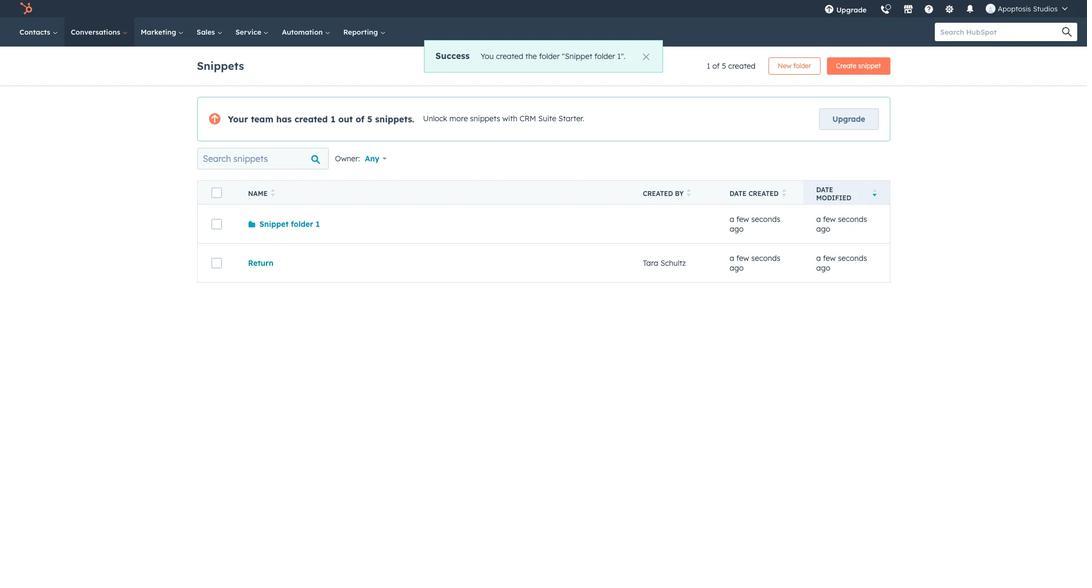 Task type: describe. For each thing, give the bounding box(es) containing it.
created inside snippets banner
[[728, 61, 756, 71]]

hubspot link
[[13, 2, 41, 15]]

crm
[[520, 114, 536, 124]]

press to sort. image for date created
[[782, 189, 786, 197]]

service
[[235, 28, 264, 36]]

calling icon button
[[876, 1, 895, 17]]

search image
[[1062, 27, 1072, 37]]

your team has created 1 out of 5 snippets.
[[228, 114, 414, 125]]

owner:
[[335, 154, 360, 164]]

snippet folder 1
[[259, 219, 320, 229]]

date modified
[[816, 186, 852, 202]]

apoptosis
[[998, 4, 1031, 13]]

created inside success alert
[[496, 51, 523, 61]]

any
[[365, 154, 380, 164]]

snippet folder 1 button
[[248, 219, 320, 229]]

date created
[[730, 190, 779, 198]]

created inside button
[[749, 190, 779, 198]]

press to sort. image for name
[[271, 189, 275, 197]]

out
[[338, 114, 353, 125]]

your
[[228, 114, 248, 125]]

marketplaces button
[[897, 0, 920, 17]]

notifications button
[[961, 0, 980, 17]]

apoptosis studios button
[[980, 0, 1074, 17]]

date created button
[[717, 181, 803, 205]]

date for date created
[[730, 190, 747, 198]]

1".
[[617, 51, 626, 61]]

sales link
[[190, 17, 229, 47]]

snippets.
[[375, 114, 414, 125]]

1 vertical spatial upgrade
[[833, 114, 865, 124]]

created
[[643, 190, 673, 198]]

the
[[526, 51, 537, 61]]

snippets
[[470, 114, 500, 124]]

help button
[[920, 0, 938, 17]]

folder inside button
[[794, 62, 811, 70]]

"snippet
[[562, 51, 592, 61]]

tara schultz image
[[986, 4, 996, 14]]

create snippet
[[836, 62, 881, 70]]

contacts
[[20, 28, 52, 36]]

menu containing apoptosis studios
[[818, 0, 1074, 21]]

created by
[[643, 190, 684, 198]]

success
[[436, 50, 470, 61]]

created by button
[[630, 181, 717, 205]]

descending sort. press to sort ascending. image
[[873, 189, 877, 197]]

conversations link
[[64, 17, 134, 47]]

marketplaces image
[[904, 5, 913, 15]]

studios
[[1033, 4, 1058, 13]]

date modified button
[[803, 181, 890, 205]]

team
[[251, 114, 273, 125]]

you
[[481, 51, 494, 61]]

1 of 5 created
[[707, 61, 756, 71]]

snippet
[[858, 62, 881, 70]]

by
[[675, 190, 684, 198]]

create snippet button
[[827, 57, 890, 75]]

new folder
[[778, 62, 811, 70]]

press to sort. image
[[687, 189, 691, 197]]

settings image
[[945, 5, 955, 15]]

Search search field
[[197, 148, 329, 170]]

descending sort. press to sort ascending. element
[[873, 189, 877, 198]]

with
[[502, 114, 517, 124]]

new
[[778, 62, 792, 70]]

starter.
[[559, 114, 584, 124]]

upgrade image
[[825, 5, 834, 15]]

reporting
[[343, 28, 380, 36]]

date for date modified
[[816, 186, 833, 194]]



Task type: locate. For each thing, give the bounding box(es) containing it.
calling icon image
[[880, 5, 890, 15]]

upgrade down create
[[833, 114, 865, 124]]

2 horizontal spatial 1
[[707, 61, 710, 71]]

few
[[737, 214, 749, 224], [823, 214, 836, 224], [737, 253, 749, 263], [823, 253, 836, 263]]

service link
[[229, 17, 275, 47]]

5
[[722, 61, 726, 71], [367, 114, 372, 125]]

1 horizontal spatial 5
[[722, 61, 726, 71]]

marketing link
[[134, 17, 190, 47]]

tara schultz
[[643, 258, 686, 268]]

suite
[[538, 114, 556, 124]]

sales
[[197, 28, 217, 36]]

0 vertical spatial of
[[713, 61, 720, 71]]

1 horizontal spatial 1
[[331, 114, 336, 125]]

tara
[[643, 258, 658, 268]]

1 press to sort. element from the left
[[271, 189, 275, 198]]

help image
[[924, 5, 934, 15]]

2 vertical spatial 1
[[316, 219, 320, 229]]

press to sort. element right the date created
[[782, 189, 786, 198]]

1 horizontal spatial press to sort. image
[[782, 189, 786, 197]]

2 press to sort. image from the left
[[782, 189, 786, 197]]

1 inside snippets banner
[[707, 61, 710, 71]]

return
[[248, 258, 274, 268]]

0 vertical spatial upgrade
[[837, 5, 867, 14]]

has
[[276, 114, 292, 125]]

press to sort. element inside name button
[[271, 189, 275, 198]]

seconds
[[751, 214, 781, 224], [838, 214, 867, 224], [751, 253, 781, 263], [838, 253, 867, 263]]

apoptosis studios
[[998, 4, 1058, 13]]

snippets banner
[[197, 54, 890, 75]]

modified
[[816, 194, 852, 202]]

press to sort. image right name at the left top of the page
[[271, 189, 275, 197]]

of
[[713, 61, 720, 71], [356, 114, 364, 125]]

press to sort. image right the date created
[[782, 189, 786, 197]]

hubspot image
[[20, 2, 33, 15]]

ago
[[730, 224, 744, 234], [816, 224, 830, 234], [730, 263, 744, 273], [816, 263, 830, 273]]

notifications image
[[966, 5, 975, 15]]

folder
[[539, 51, 560, 61], [595, 51, 615, 61], [794, 62, 811, 70], [291, 219, 313, 229]]

upgrade right 'upgrade' icon
[[837, 5, 867, 14]]

Search HubSpot search field
[[935, 23, 1068, 41]]

automation link
[[275, 17, 337, 47]]

press to sort. element for created by
[[687, 189, 691, 198]]

upgrade
[[837, 5, 867, 14], [833, 114, 865, 124]]

0 horizontal spatial date
[[730, 190, 747, 198]]

snippets
[[197, 59, 244, 72]]

folder left 1".
[[595, 51, 615, 61]]

1
[[707, 61, 710, 71], [331, 114, 336, 125], [316, 219, 320, 229]]

return link
[[248, 258, 274, 268]]

2 horizontal spatial press to sort. element
[[782, 189, 786, 198]]

schultz
[[661, 258, 686, 268]]

menu
[[818, 0, 1074, 21]]

0 vertical spatial 1
[[707, 61, 710, 71]]

5 inside snippets banner
[[722, 61, 726, 71]]

close image
[[643, 54, 649, 60]]

create
[[836, 62, 857, 70]]

contacts link
[[13, 17, 64, 47]]

name button
[[235, 181, 630, 205]]

any button
[[364, 148, 394, 170]]

1 vertical spatial of
[[356, 114, 364, 125]]

unlock
[[423, 114, 447, 124]]

search button
[[1057, 23, 1078, 41]]

2 press to sort. element from the left
[[687, 189, 691, 198]]

upgrade link
[[819, 108, 879, 130]]

date right press to sort. icon
[[730, 190, 747, 198]]

unlock more snippets with crm suite starter.
[[423, 114, 584, 124]]

press to sort. element inside date created button
[[782, 189, 786, 198]]

press to sort. element right by
[[687, 189, 691, 198]]

a few seconds ago
[[730, 214, 781, 234], [816, 214, 867, 234], [730, 253, 781, 273], [816, 253, 867, 273]]

1 vertical spatial 5
[[367, 114, 372, 125]]

automation
[[282, 28, 325, 36]]

folder right new
[[794, 62, 811, 70]]

conversations
[[71, 28, 122, 36]]

more
[[450, 114, 468, 124]]

0 horizontal spatial of
[[356, 114, 364, 125]]

press to sort. image inside date created button
[[782, 189, 786, 197]]

press to sort. element for date created
[[782, 189, 786, 198]]

press to sort. element inside 'created by' button
[[687, 189, 691, 198]]

marketing
[[141, 28, 178, 36]]

date inside date modified
[[816, 186, 833, 194]]

a
[[730, 214, 734, 224], [816, 214, 821, 224], [730, 253, 734, 263], [816, 253, 821, 263]]

0 horizontal spatial 5
[[367, 114, 372, 125]]

created
[[496, 51, 523, 61], [728, 61, 756, 71], [295, 114, 328, 125], [749, 190, 779, 198]]

press to sort. image
[[271, 189, 275, 197], [782, 189, 786, 197]]

snippet
[[259, 219, 289, 229]]

1 horizontal spatial press to sort. element
[[687, 189, 691, 198]]

folder right the
[[539, 51, 560, 61]]

1 horizontal spatial date
[[816, 186, 833, 194]]

settings link
[[938, 0, 961, 17]]

date
[[816, 186, 833, 194], [730, 190, 747, 198]]

1 press to sort. image from the left
[[271, 189, 275, 197]]

name
[[248, 190, 268, 198]]

3 press to sort. element from the left
[[782, 189, 786, 198]]

0 vertical spatial 5
[[722, 61, 726, 71]]

1 horizontal spatial of
[[713, 61, 720, 71]]

1 vertical spatial 1
[[331, 114, 336, 125]]

of inside snippets banner
[[713, 61, 720, 71]]

0 horizontal spatial press to sort. image
[[271, 189, 275, 197]]

press to sort. element right name at the left top of the page
[[271, 189, 275, 198]]

press to sort. element for name
[[271, 189, 275, 198]]

press to sort. element
[[271, 189, 275, 198], [687, 189, 691, 198], [782, 189, 786, 198]]

0 horizontal spatial press to sort. element
[[271, 189, 275, 198]]

you created the folder "snippet folder 1".
[[481, 51, 626, 61]]

date left 'descending sort. press to sort ascending.' 'icon'
[[816, 186, 833, 194]]

0 horizontal spatial 1
[[316, 219, 320, 229]]

success alert
[[424, 40, 663, 73]]

new folder button
[[769, 57, 821, 75]]

folder right the snippet
[[291, 219, 313, 229]]

press to sort. image inside name button
[[271, 189, 275, 197]]

reporting link
[[337, 17, 392, 47]]



Task type: vqa. For each thing, say whether or not it's contained in the screenshot.
Number's INFORMATION
no



